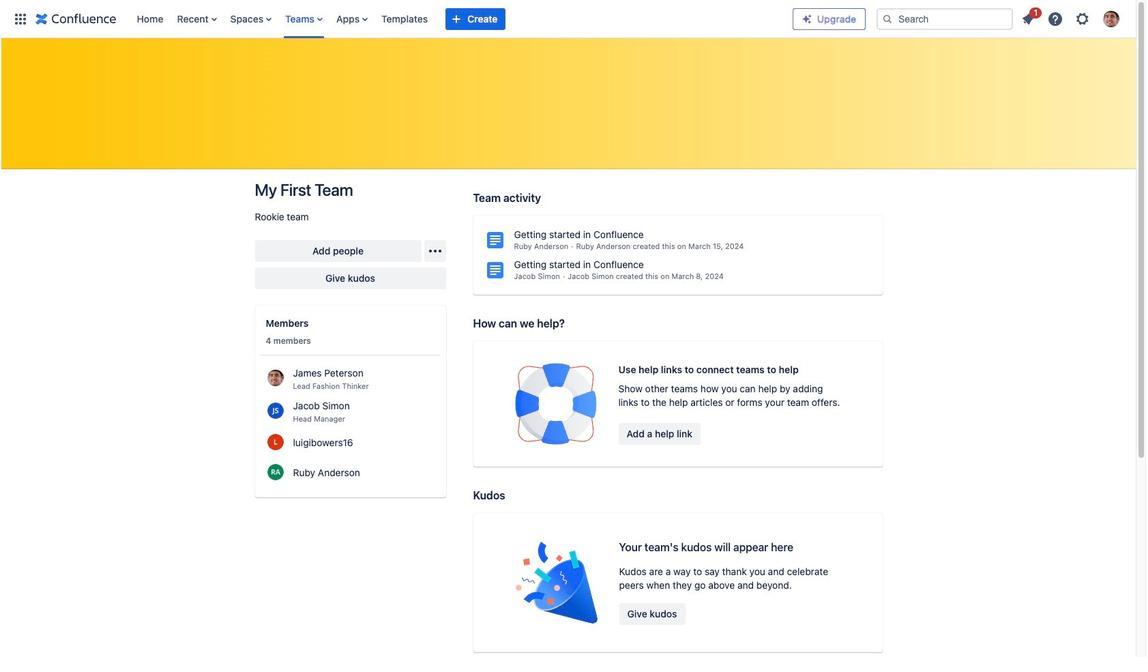 Task type: locate. For each thing, give the bounding box(es) containing it.
confluence image
[[35, 11, 116, 27], [35, 11, 116, 27]]

actions image
[[427, 243, 443, 259]]

1 horizontal spatial list
[[1016, 5, 1128, 31]]

notification icon image
[[1020, 11, 1037, 27]]

global element
[[8, 0, 793, 38]]

more information about this user image
[[267, 434, 284, 450]]

appswitcher icon image
[[12, 11, 29, 27]]

0 vertical spatial more information about this user image
[[267, 370, 284, 386]]

list for "appswitcher icon"
[[130, 0, 793, 38]]

search image
[[882, 13, 893, 24]]

banner
[[0, 0, 1136, 38]]

your profile and preferences image
[[1104, 11, 1120, 27]]

settings icon image
[[1075, 11, 1091, 27]]

premium image
[[802, 13, 813, 24]]

list item
[[1016, 5, 1042, 30]]

0 horizontal spatial list
[[130, 0, 793, 38]]

1 vertical spatial more information about this user image
[[267, 402, 284, 419]]

1 more information about this user image from the top
[[267, 370, 284, 386]]

None search field
[[877, 8, 1014, 30]]

list for premium image
[[1016, 5, 1128, 31]]

more information about this user image
[[267, 370, 284, 386], [267, 402, 284, 419], [267, 464, 284, 480]]

list
[[130, 0, 793, 38], [1016, 5, 1128, 31]]

2 vertical spatial more information about this user image
[[267, 464, 284, 480]]



Task type: vqa. For each thing, say whether or not it's contained in the screenshot.
second ROW from the bottom
no



Task type: describe. For each thing, give the bounding box(es) containing it.
3 more information about this user image from the top
[[267, 464, 284, 480]]

Search field
[[877, 8, 1014, 30]]

help icon image
[[1048, 11, 1064, 27]]

2 more information about this user image from the top
[[267, 402, 284, 419]]



